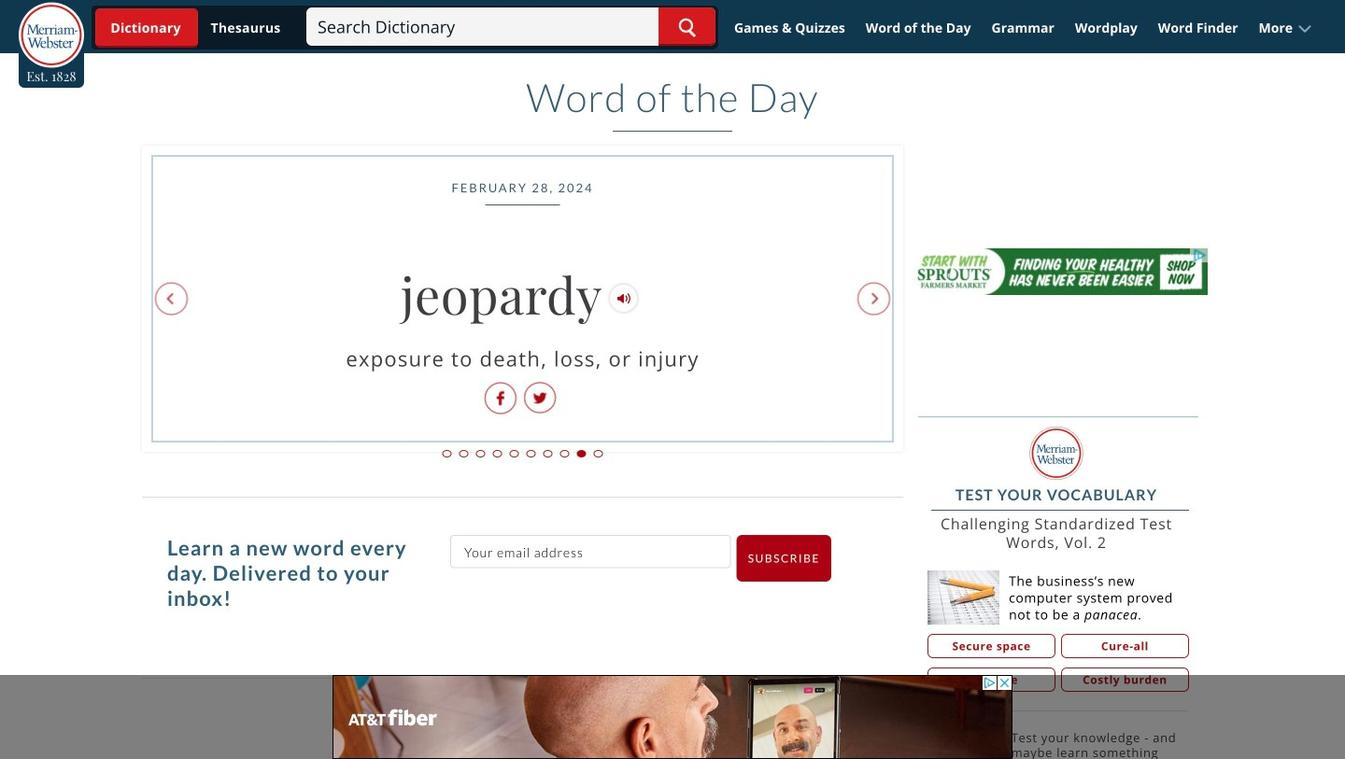 Task type: locate. For each thing, give the bounding box(es) containing it.
Your email address text field
[[450, 535, 732, 569]]

Search search field
[[307, 7, 716, 46]]

tab list
[[142, 441, 904, 464]]

search word image
[[678, 18, 696, 38]]

None submit
[[737, 535, 832, 582]]

a pencil broken in half on top of a test answer sheet image
[[928, 571, 1000, 625]]

true or false image
[[928, 731, 1001, 760]]

merriam webster image
[[1030, 427, 1084, 480]]

advertisement element
[[909, 249, 1208, 295], [333, 676, 1013, 760]]

merriam webster - established 1828 image
[[19, 2, 84, 69]]



Task type: vqa. For each thing, say whether or not it's contained in the screenshot.
Merriam Webster Image
yes



Task type: describe. For each thing, give the bounding box(es) containing it.
toggle search dictionary/thesaurus image
[[95, 8, 198, 48]]

0 vertical spatial advertisement element
[[909, 249, 1208, 295]]

1 vertical spatial advertisement element
[[333, 676, 1013, 760]]



